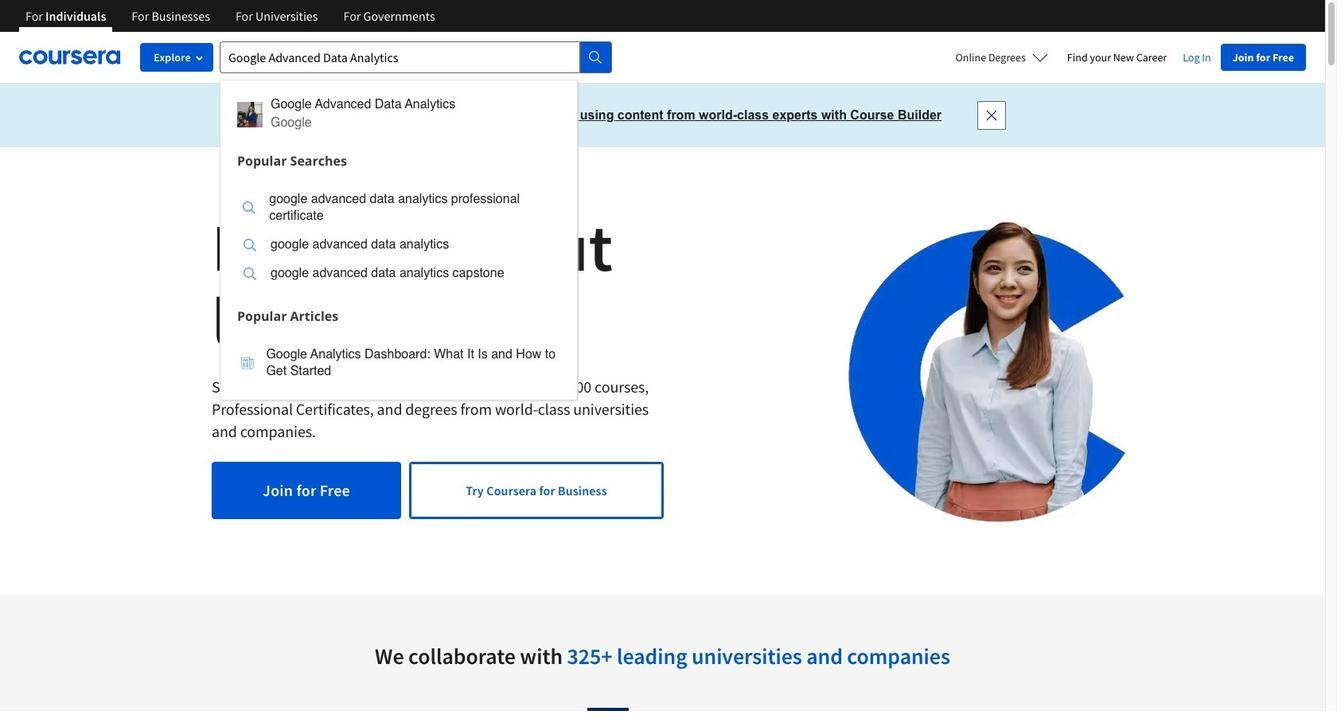 Task type: describe. For each thing, give the bounding box(es) containing it.
coursera image
[[19, 45, 120, 70]]

What do you want to learn? text field
[[220, 41, 581, 73]]

list box inside autocomplete results list box
[[221, 175, 577, 302]]



Task type: vqa. For each thing, say whether or not it's contained in the screenshot.
list box
yes



Task type: locate. For each thing, give the bounding box(es) containing it.
list box
[[221, 175, 577, 302]]

university of michigan image
[[587, 708, 629, 711]]

autocomplete results list box
[[220, 80, 578, 401]]

suggestion image image
[[237, 102, 263, 127], [243, 201, 256, 214], [244, 239, 256, 251], [244, 267, 256, 280], [241, 357, 254, 370]]

None search field
[[220, 41, 612, 401]]

alert
[[0, 84, 1326, 147]]

banner navigation
[[13, 0, 448, 44]]



